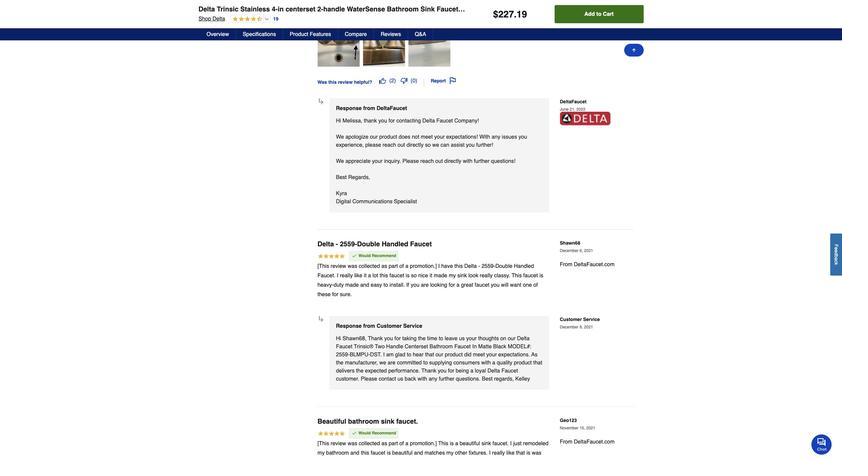 Task type: vqa. For each thing, say whether or not it's contained in the screenshot.
the bottommost the your
no



Task type: describe. For each thing, give the bounding box(es) containing it.
reviews
[[381, 31, 401, 37]]

- inside [this review was collected as part of a promotion.] i have this delta - 2559-double handled faucet. i really like it a lot this faucet is so nice it made my sink look really classy. this faucet is heavy-duty made and easy to install. if you are looking for a great faucet you will want one of these for sure.
[[479, 263, 481, 269]]

customer inside the "customer service december 9, 2021"
[[560, 317, 582, 322]]

arrow right image for response from deltafaucet
[[318, 99, 325, 105]]

best regards,
[[336, 174, 370, 180]]

for down duty
[[333, 292, 339, 298]]

regards,
[[349, 174, 370, 180]]

0 horizontal spatial that
[[426, 352, 435, 358]]

please
[[366, 142, 382, 148]]

we for we apologize our product does not meet your expectations! with any issues you experience, please reach out directly so we can assist you further!
[[336, 134, 344, 140]]

my down beautiful
[[318, 450, 325, 456]]

and left matches
[[415, 450, 424, 456]]

to left the avoid
[[353, 0, 358, 1]]

2021 inside the "customer service december 9, 2021"
[[585, 325, 594, 329]]

on
[[501, 336, 507, 342]]

look
[[469, 273, 479, 279]]

thoughts
[[479, 336, 499, 342]]

geo123
[[560, 418, 578, 423]]

[this review was collected as part of a promotion.] this is a beautiful sink faucet. i just remodeled my bathroom and this faucet is beautiful and matches my other fixtures.  i really like that is wa
[[318, 441, 549, 459]]

would recommend for faucet.
[[359, 431, 397, 436]]

chat invite button image
[[812, 434, 833, 455]]

for left being
[[449, 368, 455, 374]]

specifications button
[[236, 28, 283, 40]]

with up 'loyal'
[[482, 360, 491, 366]]

q&a
[[415, 31, 427, 37]]

for up handle
[[395, 336, 401, 342]]

1 horizontal spatial thank
[[422, 368, 437, 374]]

f e e d b a c k button
[[831, 233, 843, 276]]

.
[[515, 9, 517, 20]]

4-
[[272, 5, 278, 13]]

it left lot
[[364, 273, 367, 279]]

i left the saw
[[519, 0, 520, 1]]

write
[[499, 4, 510, 10]]

0 vertical spatial handled
[[382, 240, 409, 248]]

product features
[[290, 31, 331, 37]]

1 horizontal spatial deltafaucet
[[560, 99, 587, 104]]

report
[[431, 78, 446, 83]]

contact
[[379, 376, 397, 382]]

to down the avoid
[[368, 4, 372, 10]]

with right 'back' at the left of the page
[[418, 376, 428, 382]]

delta inside [this review was collected as part of a promotion.] i have this delta - 2559-double handled faucet. i really like it a lot this faucet is so nice it made my sink look really classy. this faucet is heavy-duty made and easy to install. if you are looking for a great faucet you will want one of these for sure.
[[465, 263, 477, 269]]

recommend for double
[[372, 253, 397, 258]]

directly inside we apologize our product does not meet your expectations! with any issues you experience, please reach out directly so we can assist you further!
[[407, 142, 424, 148]]

your inside we apologize our product does not meet your expectations! with any issues you experience, please reach out directly so we can assist you further!
[[435, 134, 445, 140]]

0 vertical spatial please
[[403, 158, 419, 164]]

1 vertical spatial the
[[336, 360, 344, 366]]

if
[[407, 282, 410, 288]]

was this review helpful?
[[318, 79, 373, 85]]

1 vertical spatial beautiful
[[393, 450, 413, 456]]

leave
[[445, 336, 458, 342]]

but
[[447, 0, 455, 1]]

that inside [this review was collected as part of a promotion.] this is a beautiful sink faucet. i just remodeled my bathroom and this faucet is beautiful and matches my other fixtures.  i really like that is wa
[[517, 450, 526, 456]]

thumb down image
[[401, 77, 408, 84]]

model#:
[[508, 344, 532, 350]]

meet inside hi shawn68,  thank you for taking the time to leave us your thoughts on our delta faucet trinsic® two handle centerset bathroom faucet in matte black model#: 2559-blmpu-dst.   i am glad to hear that our product did meet your expectations. as the manufacturer, we are committed to supplying consumers with a quality product that delivers the expected performance.   thank you for being a loyal delta faucet customer. please contact us back with any further questions.   best regards,  kelley
[[473, 352, 485, 358]]

1 horizontal spatial the
[[356, 368, 364, 374]]

i right fixtures.
[[490, 450, 491, 456]]

looking
[[431, 282, 448, 288]]

if
[[318, 13, 321, 20]]

deltafaucet june 21, 2022
[[560, 99, 587, 112]]

k
[[835, 263, 840, 265]]

you down supplying on the bottom right of page
[[438, 368, 447, 374]]

really up duty
[[340, 273, 353, 279]]

0 vertical spatial double
[[358, 240, 380, 248]]

i inside hi shawn68,  thank you for taking the time to leave us your thoughts on our delta faucet trinsic® two handle centerset bathroom faucet in matte black model#: 2559-blmpu-dst.   i am glad to hear that our product did meet your expectations. as the manufacturer, we are committed to supplying consumers with a quality product that delivers the expected performance.   thank you for being a loyal delta faucet customer. please contact us back with any further questions.   best regards,  kelley
[[384, 352, 385, 358]]

as for double
[[382, 263, 388, 269]]

1 horizontal spatial 19
[[517, 9, 528, 20]]

your down the matte
[[487, 352, 497, 358]]

faucet up did
[[455, 344, 471, 350]]

expected
[[365, 368, 387, 374]]

this right was in the top of the page
[[329, 79, 337, 85]]

0 vertical spatial faucet.
[[397, 418, 418, 425]]

delta up model#:
[[518, 336, 530, 342]]

any inside we apologize our product does not meet your expectations! with any issues you experience, please reach out directly so we can assist you further!
[[492, 134, 501, 140]]

collected for sink
[[359, 441, 380, 447]]

shop
[[199, 16, 211, 22]]

part for double
[[389, 263, 398, 269]]

0 horizontal spatial service
[[404, 323, 423, 329]]

it right the saw
[[533, 0, 536, 1]]

delta up the faucet.
[[318, 240, 334, 248]]

handled inside [this review was collected as part of a promotion.] i have this delta - 2559-double handled faucet. i really like it a lot this faucet is so nice it made my sink look really classy. this faucet is heavy-duty made and easy to install. if you are looking for a great faucet you will want one of these for sure.
[[514, 263, 535, 269]]

and down everything
[[495, 5, 507, 13]]

delta right contacting at the left of page
[[423, 118, 435, 124]]

1 horizontal spatial further
[[474, 158, 490, 164]]

my inside [this review was collected as part of a promotion.] i have this delta - 2559-double handled faucet. i really like it a lot this faucet is so nice it made my sink look really classy. this faucet is heavy-duty made and easy to install. if you are looking for a great faucet you will want one of these for sure.
[[449, 273, 456, 279]]

delta up regards,
[[488, 368, 501, 374]]

centerset
[[286, 5, 316, 13]]

i left just
[[511, 441, 512, 447]]

heavy-
[[318, 282, 334, 288]]

i right after
[[468, 0, 470, 1]]

) for ( 2 )
[[395, 78, 396, 84]]

this right lot
[[380, 273, 388, 279]]

0 vertical spatial made
[[434, 273, 448, 279]]

handle
[[387, 344, 404, 350]]

kelley
[[516, 376, 531, 382]]

bathroom inside [this review was collected as part of a promotion.] this is a beautiful sink faucet. i just remodeled my bathroom and this faucet is beautiful and matches my other fixtures.  i really like that is wa
[[327, 450, 349, 456]]

compare
[[345, 31, 367, 37]]

easy
[[371, 282, 383, 288]]

2 another from the left
[[512, 4, 530, 10]]

issues.
[[428, 0, 445, 1]]

2 e from the top
[[835, 250, 840, 252]]

turns
[[326, 13, 338, 20]]

one
[[523, 282, 532, 288]]

response for shawn68,
[[336, 323, 362, 329]]

sink
[[421, 5, 435, 13]]

it right if
[[322, 13, 325, 20]]

b
[[835, 255, 840, 258]]

0 horizontal spatial customer
[[377, 323, 402, 329]]

questions.
[[456, 376, 481, 382]]

with down after
[[461, 5, 474, 13]]

remodeled
[[524, 441, 549, 447]]

this up "great"
[[455, 263, 463, 269]]

taking
[[403, 336, 417, 342]]

2021 for delta - 2559-double handled faucet
[[585, 248, 594, 253]]

0 vertical spatial bathroom
[[387, 5, 419, 13]]

we inside hi shawn68,  thank you for taking the time to leave us your thoughts on our delta faucet trinsic® two handle centerset bathroom faucet in matte black model#: 2559-blmpu-dst.   i am glad to hear that our product did meet your expectations. as the manufacturer, we are committed to supplying consumers with a quality product that delivers the expected performance.   thank you for being a loyal delta faucet customer. please contact us back with any further questions.   best regards,  kelley
[[380, 360, 387, 366]]

15,
[[580, 426, 586, 430]]

fixtures.
[[469, 450, 488, 456]]

( 2 )
[[390, 78, 396, 84]]

delta up shop on the left
[[199, 5, 215, 13]]

1 horizontal spatial product
[[445, 352, 463, 358]]

lot
[[373, 273, 379, 279]]

[this for beautiful bathroom sink faucet.
[[318, 441, 330, 447]]

was for delta - 2559-double handled faucet
[[348, 263, 358, 269]]

in
[[473, 344, 477, 350]]

as for faucet.
[[382, 441, 388, 447]]

2559- inside hi shawn68,  thank you for taking the time to leave us your thoughts on our delta faucet trinsic® two handle centerset bathroom faucet in matte black model#: 2559-blmpu-dst.   i am glad to hear that our product did meet your expectations. as the manufacturer, we are committed to supplying consumers with a quality product that delivers the expected performance.   thank you for being a loyal delta faucet customer. please contact us back with any further questions.   best regards,  kelley
[[336, 352, 350, 358]]

0 vertical spatial us
[[460, 336, 465, 342]]

quality inside hi shawn68,  thank you for taking the time to leave us your thoughts on our delta faucet trinsic® two handle centerset bathroom faucet in matte black model#: 2559-blmpu-dst.   i am glad to hear that our product did meet your expectations. as the manufacturer, we are committed to supplying consumers with a quality product that delivers the expected performance.   thank you for being a loyal delta faucet customer. please contact us back with any further questions.   best regards,  kelley
[[497, 360, 513, 366]]

sink inside [this review was collected as part of a promotion.] this is a beautiful sink faucet. i just remodeled my bathroom and this faucet is beautiful and matches my other fixtures.  i really like that is wa
[[482, 441, 492, 447]]

0 horizontal spatial sink
[[381, 418, 395, 425]]

out inside we apologize our product does not meet your expectations! with any issues you experience, please reach out directly so we can assist you further!
[[398, 142, 406, 148]]

avoid
[[359, 0, 372, 1]]

faucet up nice
[[411, 240, 432, 248]]

delta inside ordered delta to avoid any chances of quality issues. but after i installed everything i saw it was defective. now have to undo everything to exchange it for another one. will write another review if it turns out ok.
[[339, 0, 352, 1]]

faucet left company!
[[437, 118, 453, 124]]

meet inside we apologize our product does not meet your expectations! with any issues you experience, please reach out directly so we can assist you further!
[[421, 134, 433, 140]]

shawn68,
[[343, 336, 367, 342]]

sure.
[[340, 292, 352, 298]]

faucet up regards,
[[502, 368, 519, 374]]

manufacturer,
[[345, 360, 378, 366]]

have inside [this review was collected as part of a promotion.] i have this delta - 2559-double handled faucet. i really like it a lot this faucet is so nice it made my sink look really classy. this faucet is heavy-duty made and easy to install. if you are looking for a great faucet you will want one of these for sure.
[[442, 263, 453, 269]]

your up the in
[[467, 336, 477, 342]]

would recommend for double
[[359, 253, 397, 258]]

it down but
[[445, 4, 448, 10]]

like inside [this review was collected as part of a promotion.] i have this delta - 2559-double handled faucet. i really like it a lot this faucet is so nice it made my sink look really classy. this faucet is heavy-duty made and easy to install. if you are looking for a great faucet you will want one of these for sure.
[[355, 273, 363, 279]]

undo
[[374, 4, 386, 10]]

add to cart button
[[555, 5, 644, 23]]

would for 2559-
[[359, 253, 371, 258]]

not
[[412, 134, 420, 140]]

this inside [this review was collected as part of a promotion.] this is a beautiful sink faucet. i just remodeled my bathroom and this faucet is beautiful and matches my other fixtures.  i really like that is wa
[[361, 450, 370, 456]]

i up looking
[[439, 263, 440, 269]]

you left will in the right bottom of the page
[[491, 282, 500, 288]]

c
[[835, 260, 840, 263]]

part for faucet.
[[389, 441, 398, 447]]

add to cart
[[585, 11, 614, 17]]

everything
[[387, 4, 413, 10]]

and down checkmark image
[[351, 450, 360, 456]]

with down assist
[[463, 158, 473, 164]]

shawn68 december 6, 2021
[[560, 240, 594, 253]]

0 vertical spatial bathroom
[[349, 418, 380, 425]]

handle
[[324, 5, 345, 13]]

assist
[[451, 142, 465, 148]]

to down hear
[[424, 360, 428, 366]]

https://photos us.bazaarvoice.com/photo/2/cghvdg86bg93zxm/96090457 a01a 52b8 9e1b aaf8bac2c2d7 image
[[363, 25, 405, 67]]

to left sink
[[414, 4, 419, 10]]

centerset
[[405, 344, 429, 350]]

2559- inside [this review was collected as part of a promotion.] i have this delta - 2559-double handled faucet. i really like it a lot this faucet is so nice it made my sink look really classy. this faucet is heavy-duty made and easy to install. if you are looking for a great faucet you will want one of these for sure.
[[482, 263, 496, 269]]

december inside shawn68 december 6, 2021
[[560, 248, 579, 253]]

2 horizontal spatial out
[[436, 158, 443, 164]]

delta - 2559-double handled faucet
[[318, 240, 432, 248]]

promotion.] for beautiful bathroom sink faucet.
[[410, 441, 437, 447]]

deltafaucet image
[[560, 112, 611, 131]]

2 horizontal spatial that
[[534, 360, 543, 366]]

was for beautiful bathroom sink faucet.
[[348, 441, 358, 447]]

delta down "trinsic"
[[213, 16, 225, 22]]

[this for delta - 2559-double handled faucet
[[318, 263, 330, 269]]

watersense
[[347, 5, 386, 13]]

you right if at the bottom of the page
[[411, 282, 420, 288]]

1 vertical spatial reach
[[421, 158, 434, 164]]

we inside we apologize our product does not meet your expectations! with any issues you experience, please reach out directly so we can assist you further!
[[433, 142, 440, 148]]

really right look
[[480, 273, 493, 279]]

response for melissa,
[[336, 105, 362, 111]]

arrow right image for response from customer service
[[318, 317, 325, 323]]

you right thank
[[379, 118, 388, 124]]

bathroom inside hi shawn68,  thank you for taking the time to leave us your thoughts on our delta faucet trinsic® two handle centerset bathroom faucet in matte black model#: 2559-blmpu-dst.   i am glad to hear that our product did meet your expectations. as the manufacturer, we are committed to supplying consumers with a quality product that delivers the expected performance.   thank you for being a loyal delta faucet customer. please contact us back with any further questions.   best regards,  kelley
[[430, 344, 453, 350]]

0 horizontal spatial us
[[398, 376, 404, 382]]

1 vertical spatial directly
[[445, 158, 462, 164]]

any inside hi shawn68,  thank you for taking the time to leave us your thoughts on our delta faucet trinsic® two handle centerset bathroom faucet in matte black model#: 2559-blmpu-dst.   i am glad to hear that our product did meet your expectations. as the manufacturer, we are committed to supplying consumers with a quality product that delivers the expected performance.   thank you for being a loyal delta faucet customer. please contact us back with any further questions.   best regards,  kelley
[[429, 376, 438, 382]]

deck
[[509, 5, 525, 13]]

consumers
[[454, 360, 480, 366]]

21,
[[570, 107, 576, 112]]

kyra digital communications specialist
[[336, 190, 417, 205]]

your left "inquiry."
[[372, 158, 383, 164]]

regards,
[[495, 376, 514, 382]]

november
[[560, 426, 579, 430]]

to right time
[[439, 336, 444, 342]]

thank
[[364, 118, 377, 124]]

does
[[399, 134, 411, 140]]

issues
[[502, 134, 518, 140]]

from deltafaucet.com for delta - 2559-double handled faucet
[[560, 261, 615, 268]]

2 vertical spatial product
[[514, 360, 532, 366]]

product inside we apologize our product does not meet your expectations! with any issues you experience, please reach out directly so we can assist you further!
[[380, 134, 398, 140]]

faucet up install.
[[390, 273, 405, 279]]

to up committed
[[407, 352, 412, 358]]

0 vertical spatial thank
[[368, 336, 383, 342]]

this inside [this review was collected as part of a promotion.] this is a beautiful sink faucet. i just remodeled my bathroom and this faucet is beautiful and matches my other fixtures.  i really like that is wa
[[439, 441, 449, 447]]

from for deltafaucet
[[364, 105, 376, 111]]

defective.
[[318, 4, 341, 10]]

0 vertical spatial 2559-
[[340, 240, 358, 248]]

expectations.
[[499, 352, 531, 358]]

review inside ordered delta to avoid any chances of quality issues. but after i installed everything i saw it was defective. now have to undo everything to exchange it for another one. will write another review if it turns out ok.
[[532, 4, 547, 10]]

now
[[342, 4, 353, 10]]

0 vertical spatial the
[[419, 336, 426, 342]]

like inside [this review was collected as part of a promotion.] this is a beautiful sink faucet. i just remodeled my bathroom and this faucet is beautiful and matches my other fixtures.  i really like that is wa
[[507, 450, 515, 456]]

1 another from the left
[[457, 4, 475, 10]]

overview
[[207, 31, 229, 37]]

really inside [this review was collected as part of a promotion.] this is a beautiful sink faucet. i just remodeled my bathroom and this faucet is beautiful and matches my other fixtures.  i really like that is wa
[[493, 450, 505, 456]]

exchange
[[420, 4, 444, 10]]

two
[[375, 344, 385, 350]]



Task type: locate. For each thing, give the bounding box(es) containing it.
ordered
[[318, 0, 338, 1]]

1 vertical spatial we
[[336, 158, 344, 164]]

1 vertical spatial december
[[560, 325, 579, 329]]

0 vertical spatial this
[[512, 273, 522, 279]]

0 vertical spatial we
[[336, 134, 344, 140]]

product down expectations.
[[514, 360, 532, 366]]

service
[[584, 317, 601, 322], [404, 323, 423, 329]]

part inside [this review was collected as part of a promotion.] i have this delta - 2559-double handled faucet. i really like it a lot this faucet is so nice it made my sink look really classy. this faucet is heavy-duty made and easy to install. if you are looking for a great faucet you will want one of these for sure.
[[389, 263, 398, 269]]

0 vertical spatial -
[[336, 240, 338, 248]]

1 vertical spatial faucet.
[[493, 441, 509, 447]]

0 vertical spatial that
[[426, 352, 435, 358]]

1 vertical spatial best
[[482, 376, 493, 382]]

from up thank
[[364, 105, 376, 111]]

our up supplying on the bottom right of page
[[436, 352, 444, 358]]

2 vertical spatial sink
[[482, 441, 492, 447]]

any right with
[[492, 134, 501, 140]]

1 vertical spatial meet
[[473, 352, 485, 358]]

[this inside [this review was collected as part of a promotion.] this is a beautiful sink faucet. i just remodeled my bathroom and this faucet is beautiful and matches my other fixtures.  i really like that is wa
[[318, 441, 330, 447]]

promotion.] inside [this review was collected as part of a promotion.] this is a beautiful sink faucet. i just remodeled my bathroom and this faucet is beautiful and matches my other fixtures.  i really like that is wa
[[410, 441, 437, 447]]

melissa,
[[343, 118, 363, 124]]

was inside [this review was collected as part of a promotion.] this is a beautiful sink faucet. i just remodeled my bathroom and this faucet is beautiful and matches my other fixtures.  i really like that is wa
[[348, 441, 358, 447]]

product
[[290, 31, 309, 37]]

please down "expected"
[[361, 376, 378, 382]]

2 would recommend from the top
[[359, 431, 397, 436]]

0 vertical spatial deltafaucet
[[560, 99, 587, 104]]

will
[[502, 282, 509, 288]]

the up delivers
[[336, 360, 344, 366]]

0 horizontal spatial this
[[439, 441, 449, 447]]

0 vertical spatial from
[[560, 261, 573, 268]]

our up please
[[370, 134, 378, 140]]

your up can
[[435, 134, 445, 140]]

2 hi from the top
[[336, 336, 341, 342]]

a
[[835, 258, 840, 260], [406, 263, 409, 269], [368, 273, 371, 279], [457, 282, 460, 288], [493, 360, 496, 366], [471, 368, 474, 374], [406, 441, 409, 447], [456, 441, 459, 447]]

0 horizontal spatial so
[[412, 273, 417, 279]]

being
[[456, 368, 469, 374]]

back
[[405, 376, 417, 382]]

) left thumb down "image"
[[395, 78, 396, 84]]

response up shawn68,
[[336, 323, 362, 329]]

further inside hi shawn68,  thank you for taking the time to leave us your thoughts on our delta faucet trinsic® two handle centerset bathroom faucet in matte black model#: 2559-blmpu-dst.   i am glad to hear that our product did meet your expectations. as the manufacturer, we are committed to supplying consumers with a quality product that delivers the expected performance.   thank you for being a loyal delta faucet customer. please contact us back with any further questions.   best regards,  kelley
[[439, 376, 455, 382]]

review right deck
[[532, 4, 547, 10]]

promotion.] up nice
[[410, 263, 437, 269]]

report button
[[429, 75, 459, 86]]

stainless
[[241, 5, 270, 13]]

1 horizontal spatial service
[[584, 317, 601, 322]]

review up the faucet.
[[331, 263, 347, 269]]

collected inside [this review was collected as part of a promotion.] i have this delta - 2559-double handled faucet. i really like it a lot this faucet is so nice it made my sink look really classy. this faucet is heavy-duty made and easy to install. if you are looking for a great faucet you will want one of these for sure.
[[359, 263, 380, 269]]

( for 2
[[390, 78, 392, 84]]

2 vertical spatial that
[[517, 450, 526, 456]]

) for ( 0 )
[[416, 78, 418, 84]]

0 horizontal spatial we
[[380, 360, 387, 366]]

1 vertical spatial this
[[439, 441, 449, 447]]

( right thumb down "image"
[[411, 78, 413, 84]]

out down does
[[398, 142, 406, 148]]

$
[[494, 9, 499, 20]]

2 from from the top
[[560, 439, 573, 445]]

out left ok.
[[340, 13, 347, 20]]

promotion.] up matches
[[410, 441, 437, 447]]

1 vertical spatial handled
[[514, 263, 535, 269]]

would for sink
[[359, 431, 371, 436]]

2 horizontal spatial any
[[492, 134, 501, 140]]

1 horizontal spatial sink
[[458, 273, 467, 279]]

really
[[340, 273, 353, 279], [480, 273, 493, 279], [493, 450, 505, 456]]

collected for 2559-
[[359, 263, 380, 269]]

installed
[[471, 0, 491, 1]]

would
[[359, 253, 371, 258], [359, 431, 371, 436]]

was
[[318, 79, 327, 85]]

of for other
[[400, 441, 404, 447]]

us right leave
[[460, 336, 465, 342]]

1 [this from the top
[[318, 263, 330, 269]]

was inside [this review was collected as part of a promotion.] i have this delta - 2559-double handled faucet. i really like it a lot this faucet is so nice it made my sink look really classy. this faucet is heavy-duty made and easy to install. if you are looking for a great faucet you will want one of these for sure.
[[348, 263, 358, 269]]

2
[[392, 78, 395, 84]]

0 horizontal spatial double
[[358, 240, 380, 248]]

1 horizontal spatial our
[[436, 352, 444, 358]]

review left helpful?
[[338, 79, 353, 85]]

deltafaucet up the 21,
[[560, 99, 587, 104]]

great
[[462, 282, 474, 288]]

you up handle
[[385, 336, 393, 342]]

19 down 4-
[[273, 16, 279, 21]]

it
[[533, 0, 536, 1], [445, 4, 448, 10], [322, 13, 325, 20], [364, 273, 367, 279], [430, 273, 433, 279]]

to inside add to cart button
[[597, 11, 602, 17]]

1 vertical spatial bathroom
[[430, 344, 453, 350]]

0 vertical spatial would recommend
[[359, 253, 397, 258]]

2021 inside shawn68 december 6, 2021
[[585, 248, 594, 253]]

0 horizontal spatial faucet.
[[397, 418, 418, 425]]

0 vertical spatial directly
[[407, 142, 424, 148]]

contacting
[[397, 118, 421, 124]]

product left did
[[445, 352, 463, 358]]

1 vertical spatial hi
[[336, 336, 341, 342]]

double up lot
[[358, 240, 380, 248]]

1 horizontal spatial out
[[398, 142, 406, 148]]

of inside [this review was collected as part of a promotion.] this is a beautiful sink faucet. i just remodeled my bathroom and this faucet is beautiful and matches my other fixtures.  i really like that is wa
[[400, 441, 404, 447]]

1 vertical spatial have
[[442, 263, 453, 269]]

2 promotion.] from the top
[[410, 441, 437, 447]]

0 vertical spatial quality
[[411, 0, 427, 1]]

part inside [this review was collected as part of a promotion.] this is a beautiful sink faucet. i just remodeled my bathroom and this faucet is beautiful and matches my other fixtures.  i really like that is wa
[[389, 441, 398, 447]]

1 vertical spatial our
[[508, 336, 516, 342]]

faucet down look
[[475, 282, 490, 288]]

1 vertical spatial made
[[346, 282, 359, 288]]

1 we from the top
[[336, 134, 344, 140]]

my left look
[[449, 273, 456, 279]]

bathroom down chances
[[387, 5, 419, 13]]

quality up sink
[[411, 0, 427, 1]]

0 horizontal spatial have
[[355, 4, 366, 10]]

sink inside [this review was collected as part of a promotion.] i have this delta - 2559-double handled faucet. i really like it a lot this faucet is so nice it made my sink look really classy. this faucet is heavy-duty made and easy to install. if you are looking for a great faucet you will want one of these for sure.
[[458, 273, 467, 279]]

everything
[[493, 0, 517, 1]]

1 horizontal spatial have
[[442, 263, 453, 269]]

we up "expected"
[[380, 360, 387, 366]]

5 stars image
[[318, 253, 345, 261], [318, 431, 345, 438]]

2 deltafaucet.com from the top
[[575, 439, 615, 445]]

double up the classy.
[[496, 263, 513, 269]]

a inside button
[[835, 258, 840, 260]]

as inside [this review was collected as part of a promotion.] i have this delta - 2559-double handled faucet. i really like it a lot this faucet is so nice it made my sink look really classy. this faucet is heavy-duty made and easy to install. if you are looking for a great faucet you will want one of these for sure.
[[382, 263, 388, 269]]

1 vertical spatial further
[[439, 376, 455, 382]]

2 vertical spatial out
[[436, 158, 443, 164]]

( right "thumb up" image
[[390, 78, 392, 84]]

2 arrow right image from the top
[[318, 317, 325, 323]]

delta up now
[[339, 0, 352, 1]]

2 we from the top
[[336, 158, 344, 164]]

[this up the faucet.
[[318, 263, 330, 269]]

beautiful bathroom sink faucet.
[[318, 418, 418, 425]]

hi for hi shawn68,  thank you for taking the time to leave us your thoughts on our delta faucet trinsic® two handle centerset bathroom faucet in matte black model#: 2559-blmpu-dst.   i am glad to hear that our product did meet your expectations. as the manufacturer, we are committed to supplying consumers with a quality product that delivers the expected performance.   thank you for being a loyal delta faucet customer. please contact us back with any further questions.   best regards,  kelley
[[336, 336, 341, 342]]

from for beautiful bathroom sink faucet.
[[560, 439, 573, 445]]

this down the beautiful bathroom sink faucet.
[[361, 450, 370, 456]]

we
[[336, 134, 344, 140], [336, 158, 344, 164]]

2 from deltafaucet.com from the top
[[560, 439, 615, 445]]

0 horizontal spatial thank
[[368, 336, 383, 342]]

$ 227 . 19
[[494, 9, 528, 20]]

6,
[[580, 248, 584, 253]]

2 collected from the top
[[359, 441, 380, 447]]

2 part from the top
[[389, 441, 398, 447]]

it right nice
[[430, 273, 433, 279]]

are inside hi shawn68,  thank you for taking the time to leave us your thoughts on our delta faucet trinsic® two handle centerset bathroom faucet in matte black model#: 2559-blmpu-dst.   i am glad to hear that our product did meet your expectations. as the manufacturer, we are committed to supplying consumers with a quality product that delivers the expected performance.   thank you for being a loyal delta faucet customer. please contact us back with any further questions.   best regards,  kelley
[[388, 360, 396, 366]]

from deltafaucet.com for beautiful bathroom sink faucet.
[[560, 439, 615, 445]]

1 vertical spatial response
[[336, 323, 362, 329]]

as up easy at bottom
[[382, 263, 388, 269]]

product features button
[[283, 28, 338, 40]]

hi for hi melissa, thank you for contacting delta faucet company!
[[336, 118, 341, 124]]

product
[[380, 134, 398, 140], [445, 352, 463, 358], [514, 360, 532, 366]]

1 vertical spatial thank
[[422, 368, 437, 374]]

1 horizontal spatial another
[[512, 4, 530, 10]]

review inside [this review was collected as part of a promotion.] this is a beautiful sink faucet. i just remodeled my bathroom and this faucet is beautiful and matches my other fixtures.  i really like that is wa
[[331, 441, 347, 447]]

promotion.] inside [this review was collected as part of a promotion.] i have this delta - 2559-double handled faucet. i really like it a lot this faucet is so nice it made my sink look really classy. this faucet is heavy-duty made and easy to install. if you are looking for a great faucet you will want one of these for sure.
[[410, 263, 437, 269]]

1 horizontal spatial like
[[507, 450, 515, 456]]

1 horizontal spatial meet
[[473, 352, 485, 358]]

[this inside [this review was collected as part of a promotion.] i have this delta - 2559-double handled faucet. i really like it a lot this faucet is so nice it made my sink look really classy. this faucet is heavy-duty made and easy to install. if you are looking for a great faucet you will want one of these for sure.
[[318, 263, 330, 269]]

of inside ordered delta to avoid any chances of quality issues. but after i installed everything i saw it was defective. now have to undo everything to exchange it for another one. will write another review if it turns out ok.
[[405, 0, 410, 1]]

1 vertical spatial please
[[361, 376, 378, 382]]

1 part from the top
[[389, 263, 398, 269]]

december down shawn68
[[560, 248, 579, 253]]

dst.
[[370, 352, 382, 358]]

0 vertical spatial 5 stars image
[[318, 253, 345, 261]]

beautiful
[[318, 418, 347, 425]]

for
[[449, 4, 456, 10], [389, 118, 395, 124], [449, 282, 456, 288], [333, 292, 339, 298], [395, 336, 401, 342], [449, 368, 455, 374]]

recommend for faucet.
[[372, 431, 397, 436]]

deltafaucet.com for beautiful bathroom sink faucet.
[[575, 439, 615, 445]]

directly
[[407, 142, 424, 148], [445, 158, 462, 164]]

customer service december 9, 2021
[[560, 317, 601, 329]]

december inside the "customer service december 9, 2021"
[[560, 325, 579, 329]]

1 december from the top
[[560, 248, 579, 253]]

this inside [this review was collected as part of a promotion.] i have this delta - 2559-double handled faucet. i really like it a lot this faucet is so nice it made my sink look really classy. this faucet is heavy-duty made and easy to install. if you are looking for a great faucet you will want one of these for sure.
[[512, 273, 522, 279]]

customer.
[[336, 376, 360, 382]]

delta trinsic stainless 4-in centerset 2-handle watersense bathroom sink faucet with drain and deck plate
[[199, 5, 543, 13]]

promotion.] for delta - 2559-double handled faucet
[[410, 263, 437, 269]]

we for we appreciate your inquiry. please reach out directly with further questions!
[[336, 158, 344, 164]]

quality inside ordered delta to avoid any chances of quality issues. but after i installed everything i saw it was defective. now have to undo everything to exchange it for another one. will write another review if it turns out ok.
[[411, 0, 427, 1]]

1 vertical spatial from
[[560, 439, 573, 445]]

meet
[[421, 134, 433, 140], [473, 352, 485, 358]]

2 horizontal spatial product
[[514, 360, 532, 366]]

5 stars image up the faucet.
[[318, 253, 345, 261]]

one.
[[477, 4, 487, 10]]

we
[[433, 142, 440, 148], [380, 360, 387, 366]]

2 vertical spatial our
[[436, 352, 444, 358]]

so inside [this review was collected as part of a promotion.] i have this delta - 2559-double handled faucet. i really like it a lot this faucet is so nice it made my sink look really classy. this faucet is heavy-duty made and easy to install. if you are looking for a great faucet you will want one of these for sure.
[[412, 273, 417, 279]]

best up kyra
[[336, 174, 347, 180]]

of for another
[[405, 0, 410, 1]]

0 horizontal spatial reach
[[383, 142, 397, 148]]

are
[[421, 282, 429, 288], [388, 360, 396, 366]]

compare button
[[338, 28, 374, 40]]

0 vertical spatial best
[[336, 174, 347, 180]]

digital
[[336, 199, 351, 205]]

1 vertical spatial quality
[[497, 360, 513, 366]]

1 e from the top
[[835, 247, 840, 250]]

the up centerset
[[419, 336, 426, 342]]

9,
[[580, 325, 584, 329]]

flag image
[[450, 77, 456, 84]]

and left easy at bottom
[[361, 282, 370, 288]]

in
[[278, 5, 284, 13]]

faucet up one
[[524, 273, 539, 279]]

faucet
[[390, 273, 405, 279], [524, 273, 539, 279], [475, 282, 490, 288], [371, 450, 386, 456]]

have up looking
[[442, 263, 453, 269]]

service inside the "customer service december 9, 2021"
[[584, 317, 601, 322]]

1 5 stars image from the top
[[318, 253, 345, 261]]

and inside [this review was collected as part of a promotion.] i have this delta - 2559-double handled faucet. i really like it a lot this faucet is so nice it made my sink look really classy. this faucet is heavy-duty made and easy to install. if you are looking for a great faucet you will want one of these for sure.
[[361, 282, 370, 288]]

are inside [this review was collected as part of a promotion.] i have this delta - 2559-double handled faucet. i really like it a lot this faucet is so nice it made my sink look really classy. this faucet is heavy-duty made and easy to install. if you are looking for a great faucet you will want one of these for sure.
[[421, 282, 429, 288]]

faucet down the beautiful bathroom sink faucet.
[[371, 450, 386, 456]]

2021 right "9,"
[[585, 325, 594, 329]]

2 5 stars image from the top
[[318, 431, 345, 438]]

our inside we apologize our product does not meet your expectations! with any issues you experience, please reach out directly so we can assist you further!
[[370, 134, 378, 140]]

1 vertical spatial was
[[348, 263, 358, 269]]

deltafaucet.com for delta - 2559-double handled faucet
[[575, 261, 615, 268]]

1 collected from the top
[[359, 263, 380, 269]]

5 stars image for beautiful
[[318, 431, 345, 438]]

duty
[[334, 282, 344, 288]]

company!
[[455, 118, 479, 124]]

reach inside we apologize our product does not meet your expectations! with any issues you experience, please reach out directly so we can assist you further!
[[383, 142, 397, 148]]

1 horizontal spatial that
[[517, 450, 526, 456]]

1 vertical spatial recommend
[[372, 431, 397, 436]]

0 vertical spatial from deltafaucet.com
[[560, 261, 615, 268]]

for left contacting at the left of page
[[389, 118, 395, 124]]

2 ( from the left
[[411, 78, 413, 84]]

out inside ordered delta to avoid any chances of quality issues. but after i installed everything i saw it was defective. now have to undo everything to exchange it for another one. will write another review if it turns out ok.
[[340, 13, 347, 20]]

0 horizontal spatial directly
[[407, 142, 424, 148]]

1 from from the top
[[560, 261, 573, 268]]

chances
[[384, 0, 404, 1]]

you right issues
[[519, 134, 528, 140]]

faucet down but
[[437, 5, 459, 13]]

meet right not
[[421, 134, 433, 140]]

1 recommend from the top
[[372, 253, 397, 258]]

1 as from the top
[[382, 263, 388, 269]]

1 deltafaucet.com from the top
[[575, 261, 615, 268]]

1 response from the top
[[336, 105, 362, 111]]

1 vertical spatial as
[[382, 441, 388, 447]]

time
[[428, 336, 438, 342]]

0
[[413, 78, 416, 84]]

we inside we apologize our product does not meet your expectations! with any issues you experience, please reach out directly so we can assist you further!
[[336, 134, 344, 140]]

0 vertical spatial out
[[340, 13, 347, 20]]

1 horizontal spatial beautiful
[[460, 441, 481, 447]]

response from deltafaucet
[[336, 105, 408, 111]]

delta up look
[[465, 263, 477, 269]]

collected up lot
[[359, 263, 380, 269]]

questions!
[[491, 158, 516, 164]]

thumb up image
[[380, 77, 386, 84]]

1 vertical spatial [this
[[318, 441, 330, 447]]

1 vertical spatial so
[[412, 273, 417, 279]]

0 vertical spatial product
[[380, 134, 398, 140]]

4.5 stars image
[[231, 16, 262, 23]]

nice
[[419, 273, 429, 279]]

from deltafaucet.com down 6,
[[560, 261, 615, 268]]

from down shawn68 december 6, 2021
[[560, 261, 573, 268]]

1 vertical spatial are
[[388, 360, 396, 366]]

0 horizontal spatial further
[[439, 376, 455, 382]]

f e e d b a c k
[[835, 244, 840, 265]]

as inside [this review was collected as part of a promotion.] this is a beautiful sink faucet. i just remodeled my bathroom and this faucet is beautiful and matches my other fixtures.  i really like that is wa
[[382, 441, 388, 447]]

please inside hi shawn68,  thank you for taking the time to leave us your thoughts on our delta faucet trinsic® two handle centerset bathroom faucet in matte black model#: 2559-blmpu-dst.   i am glad to hear that our product did meet your expectations. as the manufacturer, we are committed to supplying consumers with a quality product that delivers the expected performance.   thank you for being a loyal delta faucet customer. please contact us back with any further questions.   best regards,  kelley
[[361, 376, 378, 382]]

1 ( from the left
[[390, 78, 392, 84]]

from for delta - 2559-double handled faucet
[[560, 261, 573, 268]]

have inside ordered delta to avoid any chances of quality issues. but after i installed everything i saw it was defective. now have to undo everything to exchange it for another one. will write another review if it turns out ok.
[[355, 4, 366, 10]]

0 vertical spatial customer
[[560, 317, 582, 322]]

1 vertical spatial service
[[404, 323, 423, 329]]

any inside ordered delta to avoid any chances of quality issues. but after i installed everything i saw it was defective. now have to undo everything to exchange it for another one. will write another review if it turns out ok.
[[374, 0, 382, 1]]

drain
[[476, 5, 493, 13]]

you down expectations!
[[467, 142, 475, 148]]

collected inside [this review was collected as part of a promotion.] this is a beautiful sink faucet. i just remodeled my bathroom and this faucet is beautiful and matches my other fixtures.  i really like that is wa
[[359, 441, 380, 447]]

2 from from the top
[[364, 323, 376, 329]]

1 vertical spatial bathroom
[[327, 450, 349, 456]]

supplying
[[430, 360, 452, 366]]

19 down the saw
[[517, 9, 528, 20]]

0 vertical spatial beautiful
[[460, 441, 481, 447]]

did
[[465, 352, 472, 358]]

for right looking
[[449, 282, 456, 288]]

hi melissa, thank you for contacting delta faucet company!
[[336, 118, 479, 124]]

from for customer
[[364, 323, 376, 329]]

to right add
[[597, 11, 602, 17]]

5 stars image down beautiful
[[318, 431, 345, 438]]

was inside ordered delta to avoid any chances of quality issues. but after i installed everything i saw it was defective. now have to undo everything to exchange it for another one. will write another review if it turns out ok.
[[537, 0, 547, 1]]

review inside [this review was collected as part of a promotion.] i have this delta - 2559-double handled faucet. i really like it a lot this faucet is so nice it made my sink look really classy. this faucet is heavy-duty made and easy to install. if you are looking for a great faucet you will want one of these for sure.
[[331, 263, 347, 269]]

https://photos us.bazaarvoice.com/photo/2/cghvdg86bg93zxm/b5906a08 9fc8 5967 b798 22f643534e93 image
[[318, 25, 360, 67]]

0 vertical spatial as
[[382, 263, 388, 269]]

0 vertical spatial collected
[[359, 263, 380, 269]]

any down supplying on the bottom right of page
[[429, 376, 438, 382]]

0 vertical spatial 2021
[[585, 248, 594, 253]]

i up duty
[[337, 273, 339, 279]]

2 december from the top
[[560, 325, 579, 329]]

from deltafaucet.com down the 15,
[[560, 439, 615, 445]]

my left other
[[447, 450, 454, 456]]

checkmark image
[[352, 253, 357, 259]]

made up sure.
[[346, 282, 359, 288]]

2 horizontal spatial the
[[419, 336, 426, 342]]

1 hi from the top
[[336, 118, 341, 124]]

2 recommend from the top
[[372, 431, 397, 436]]

bathroom down beautiful
[[327, 450, 349, 456]]

0 horizontal spatial deltafaucet
[[377, 105, 408, 111]]

performance.
[[389, 368, 420, 374]]

1 horizontal spatial )
[[416, 78, 418, 84]]

appreciate
[[346, 158, 371, 164]]

can
[[441, 142, 450, 148]]

1 arrow right image from the top
[[318, 99, 325, 105]]

like
[[355, 273, 363, 279], [507, 450, 515, 456]]

5 stars image for delta
[[318, 253, 345, 261]]

from deltafaucet.com
[[560, 261, 615, 268], [560, 439, 615, 445]]

so inside we apologize our product does not meet your expectations! with any issues you experience, please reach out directly so we can assist you further!
[[426, 142, 431, 148]]

1 vertical spatial deltafaucet.com
[[575, 439, 615, 445]]

1 ) from the left
[[395, 78, 396, 84]]

1 vertical spatial would recommend
[[359, 431, 397, 436]]

2 [this from the top
[[318, 441, 330, 447]]

2559- up checkmark icon
[[340, 240, 358, 248]]

product left does
[[380, 134, 398, 140]]

1 from deltafaucet.com from the top
[[560, 261, 615, 268]]

1 vertical spatial that
[[534, 360, 543, 366]]

0 vertical spatial are
[[421, 282, 429, 288]]

0 vertical spatial we
[[433, 142, 440, 148]]

0 horizontal spatial like
[[355, 273, 363, 279]]

our right on
[[508, 336, 516, 342]]

0 horizontal spatial the
[[336, 360, 344, 366]]

2 would from the top
[[359, 431, 371, 436]]

[this review was collected as part of a promotion.] i have this delta - 2559-double handled faucet. i really like it a lot this faucet is so nice it made my sink look really classy. this faucet is heavy-duty made and easy to install. if you are looking for a great faucet you will want one of these for sure.
[[318, 263, 544, 298]]

meet down the in
[[473, 352, 485, 358]]

handled
[[382, 240, 409, 248], [514, 263, 535, 269]]

0 horizontal spatial 19
[[273, 16, 279, 21]]

0 horizontal spatial any
[[374, 0, 382, 1]]

review
[[532, 4, 547, 10], [338, 79, 353, 85], [331, 263, 347, 269], [331, 441, 347, 447]]

checkmark image
[[352, 431, 357, 436]]

are down am at bottom left
[[388, 360, 396, 366]]

1 promotion.] from the top
[[410, 263, 437, 269]]

best inside hi shawn68,  thank you for taking the time to leave us your thoughts on our delta faucet trinsic® two handle centerset bathroom faucet in matte black model#: 2559-blmpu-dst.   i am glad to hear that our product did meet your expectations. as the manufacturer, we are committed to supplying consumers with a quality product that delivers the expected performance.   thank you for being a loyal delta faucet customer. please contact us back with any further questions.   best regards,  kelley
[[482, 376, 493, 382]]

these
[[318, 292, 331, 298]]

am
[[387, 352, 394, 358]]

glad
[[396, 352, 406, 358]]

0 vertical spatial promotion.]
[[410, 263, 437, 269]]

2 vertical spatial 2021
[[587, 426, 596, 430]]

customer
[[560, 317, 582, 322], [377, 323, 402, 329]]

just
[[514, 441, 522, 447]]

december left "9,"
[[560, 325, 579, 329]]

have down the avoid
[[355, 4, 366, 10]]

hi inside hi shawn68,  thank you for taking the time to leave us your thoughts on our delta faucet trinsic® two handle centerset bathroom faucet in matte black model#: 2559-blmpu-dst.   i am glad to hear that our product did meet your expectations. as the manufacturer, we are committed to supplying consumers with a quality product that delivers the expected performance.   thank you for being a loyal delta faucet customer. please contact us back with any further questions.   best regards,  kelley
[[336, 336, 341, 342]]

227
[[499, 9, 515, 20]]

like down just
[[507, 450, 515, 456]]

https://photos us.bazaarvoice.com/photo/2/cghvdg86bg93zxm/cabdd607 7f0f 5b34 91e9 ca45a73e7519 image
[[409, 25, 451, 67]]

like left lot
[[355, 273, 363, 279]]

2021 for beautiful bathroom sink faucet.
[[587, 426, 596, 430]]

deltafaucet.com down 6,
[[575, 261, 615, 268]]

ok.
[[349, 13, 356, 20]]

0 vertical spatial any
[[374, 0, 382, 1]]

0 horizontal spatial bathroom
[[387, 5, 419, 13]]

1 horizontal spatial best
[[482, 376, 493, 382]]

further down the 'further!'
[[474, 158, 490, 164]]

faucet. inside [this review was collected as part of a promotion.] this is a beautiful sink faucet. i just remodeled my bathroom and this faucet is beautiful and matches my other fixtures.  i really like that is wa
[[493, 441, 509, 447]]

1 vertical spatial sink
[[381, 418, 395, 425]]

that down the as
[[534, 360, 543, 366]]

( for 0
[[411, 78, 413, 84]]

reach down we apologize our product does not meet your expectations! with any issues you experience, please reach out directly so we can assist you further!
[[421, 158, 434, 164]]

faucet down shawn68,
[[336, 344, 353, 350]]

0 horizontal spatial quality
[[411, 0, 427, 1]]

1 would from the top
[[359, 253, 371, 258]]

of for nice
[[400, 263, 404, 269]]

double inside [this review was collected as part of a promotion.] i have this delta - 2559-double handled faucet. i really like it a lot this faucet is so nice it made my sink look really classy. this faucet is heavy-duty made and easy to install. if you are looking for a great faucet you will want one of these for sure.
[[496, 263, 513, 269]]

to inside [this review was collected as part of a promotion.] i have this delta - 2559-double handled faucet. i really like it a lot this faucet is so nice it made my sink look really classy. this faucet is heavy-duty made and easy to install. if you are looking for a great faucet you will want one of these for sure.
[[384, 282, 388, 288]]

matches
[[425, 450, 445, 456]]

[this down beautiful
[[318, 441, 330, 447]]

add
[[585, 11, 596, 17]]

2559- up the classy.
[[482, 263, 496, 269]]

directly down assist
[[445, 158, 462, 164]]

2 ) from the left
[[416, 78, 418, 84]]

1 would recommend from the top
[[359, 253, 397, 258]]

saw
[[522, 0, 532, 1]]

faucet inside [this review was collected as part of a promotion.] this is a beautiful sink faucet. i just remodeled my bathroom and this faucet is beautiful and matches my other fixtures.  i really like that is wa
[[371, 450, 386, 456]]

committed
[[397, 360, 422, 366]]

2 response from the top
[[336, 323, 362, 329]]

plate
[[527, 5, 543, 13]]

2 as from the top
[[382, 441, 388, 447]]

2021 inside geo123 november 15, 2021
[[587, 426, 596, 430]]

0 vertical spatial from
[[364, 105, 376, 111]]

1 vertical spatial 5 stars image
[[318, 431, 345, 438]]

arrow up image
[[632, 47, 637, 53]]

1 from from the top
[[364, 105, 376, 111]]

arrow right image
[[318, 99, 325, 105], [318, 317, 325, 323]]

for inside ordered delta to avoid any chances of quality issues. but after i installed everything i saw it was defective. now have to undo everything to exchange it for another one. will write another review if it turns out ok.
[[449, 4, 456, 10]]

blmpu-
[[350, 352, 370, 358]]

would right checkmark image
[[359, 431, 371, 436]]



